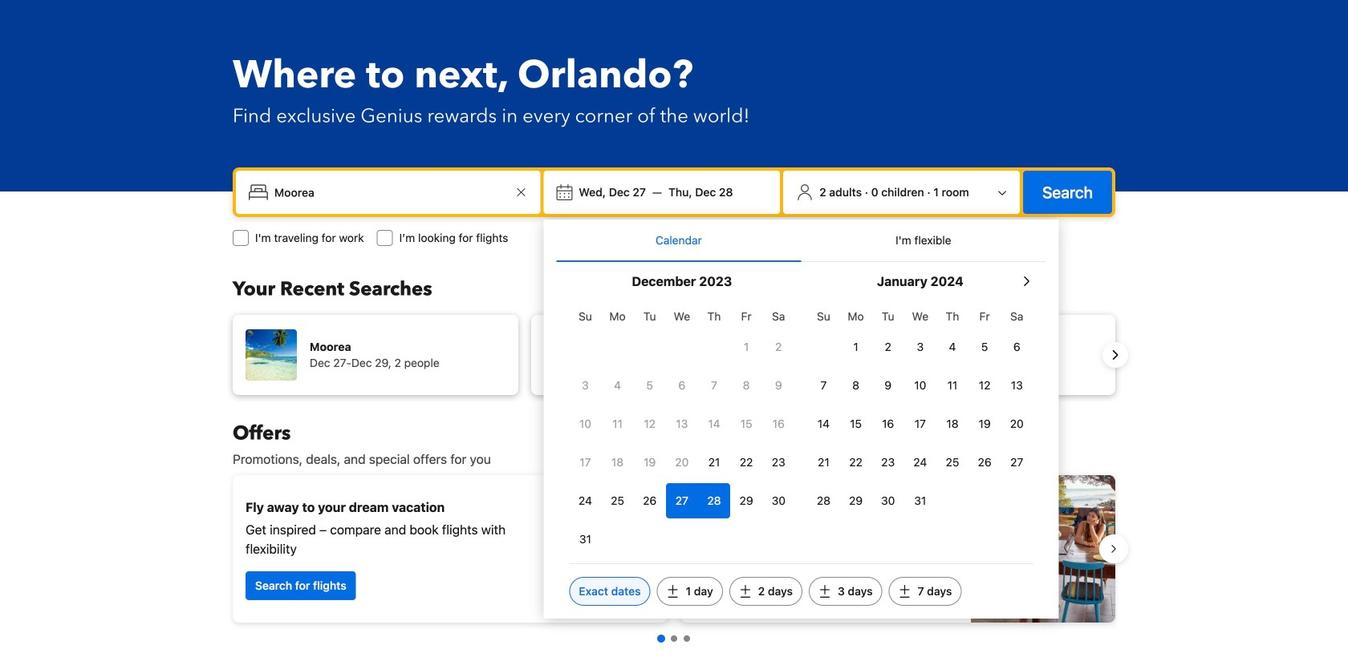Task type: describe. For each thing, give the bounding box(es) containing it.
22 January 2024 checkbox
[[840, 445, 872, 481]]

3 January 2024 checkbox
[[904, 330, 936, 365]]

25 January 2024 checkbox
[[936, 445, 969, 481]]

7 December 2023 checkbox
[[698, 368, 730, 404]]

20 December 2023 checkbox
[[666, 445, 698, 481]]

25 December 2023 checkbox
[[601, 484, 634, 519]]

26 January 2024 checkbox
[[969, 445, 1001, 481]]

6 January 2024 checkbox
[[1001, 330, 1033, 365]]

28 January 2024 checkbox
[[808, 484, 840, 519]]

13 December 2023 checkbox
[[666, 407, 698, 442]]

6 December 2023 checkbox
[[666, 368, 698, 404]]

9 January 2024 checkbox
[[872, 368, 904, 404]]

18 January 2024 checkbox
[[936, 407, 969, 442]]

13 January 2024 checkbox
[[1001, 368, 1033, 404]]

1 region from the top
[[220, 309, 1128, 402]]

19 January 2024 checkbox
[[969, 407, 1001, 442]]

2 December 2023 checkbox
[[762, 330, 795, 365]]

14 January 2024 checkbox
[[808, 407, 840, 442]]

8 January 2024 checkbox
[[840, 368, 872, 404]]

15 January 2024 checkbox
[[840, 407, 872, 442]]

21 January 2024 checkbox
[[808, 445, 840, 481]]

28 December 2023 checkbox
[[698, 484, 730, 519]]

15 December 2023 checkbox
[[730, 407, 762, 442]]

5 December 2023 checkbox
[[634, 368, 666, 404]]

7 January 2024 checkbox
[[808, 368, 840, 404]]

5 January 2024 checkbox
[[969, 330, 1001, 365]]

17 January 2024 checkbox
[[904, 407, 936, 442]]

21 December 2023 checkbox
[[698, 445, 730, 481]]

11 January 2024 checkbox
[[936, 368, 969, 404]]

2 cell from the left
[[698, 481, 730, 519]]

1 December 2023 checkbox
[[730, 330, 762, 365]]

1 cell from the left
[[666, 481, 698, 519]]

3 December 2023 checkbox
[[569, 368, 601, 404]]

4 December 2023 checkbox
[[601, 368, 634, 404]]

24 January 2024 checkbox
[[904, 445, 936, 481]]

27 December 2023 checkbox
[[666, 484, 698, 519]]

24 December 2023 checkbox
[[569, 484, 601, 519]]

19 December 2023 checkbox
[[634, 445, 666, 481]]

10 December 2023 checkbox
[[569, 407, 601, 442]]

22 December 2023 checkbox
[[730, 445, 762, 481]]

2 grid from the left
[[808, 301, 1033, 519]]

2 region from the top
[[220, 469, 1128, 630]]



Task type: locate. For each thing, give the bounding box(es) containing it.
progress bar
[[657, 636, 690, 644]]

take your longest vacation yet image
[[971, 476, 1115, 623]]

9 December 2023 checkbox
[[762, 368, 795, 404]]

31 January 2024 checkbox
[[904, 484, 936, 519]]

30 December 2023 checkbox
[[762, 484, 795, 519]]

region
[[220, 309, 1128, 402], [220, 469, 1128, 630]]

cell
[[666, 481, 698, 519], [698, 481, 730, 519]]

4 January 2024 checkbox
[[936, 330, 969, 365]]

11 December 2023 checkbox
[[601, 407, 634, 442]]

fly away to your dream vacation image
[[542, 493, 655, 606]]

1 January 2024 checkbox
[[840, 330, 872, 365]]

23 December 2023 checkbox
[[762, 445, 795, 481]]

16 December 2023 checkbox
[[762, 407, 795, 442]]

0 vertical spatial region
[[220, 309, 1128, 402]]

1 vertical spatial region
[[220, 469, 1128, 630]]

grid
[[569, 301, 795, 558], [808, 301, 1033, 519]]

12 January 2024 checkbox
[[969, 368, 1001, 404]]

0 horizontal spatial grid
[[569, 301, 795, 558]]

16 January 2024 checkbox
[[872, 407, 904, 442]]

29 January 2024 checkbox
[[840, 484, 872, 519]]

Where are you going? field
[[268, 178, 511, 207]]

29 December 2023 checkbox
[[730, 484, 762, 519]]

10 January 2024 checkbox
[[904, 368, 936, 404]]

tab list
[[556, 220, 1046, 263]]

12 December 2023 checkbox
[[634, 407, 666, 442]]

1 horizontal spatial grid
[[808, 301, 1033, 519]]

2 January 2024 checkbox
[[872, 330, 904, 365]]

1 grid from the left
[[569, 301, 795, 558]]

next image
[[1106, 346, 1125, 365]]

18 December 2023 checkbox
[[601, 445, 634, 481]]

30 January 2024 checkbox
[[872, 484, 904, 519]]

23 January 2024 checkbox
[[872, 445, 904, 481]]

31 December 2023 checkbox
[[569, 522, 601, 558]]

20 January 2024 checkbox
[[1001, 407, 1033, 442]]

8 December 2023 checkbox
[[730, 368, 762, 404]]

27 January 2024 checkbox
[[1001, 445, 1033, 481]]

14 December 2023 checkbox
[[698, 407, 730, 442]]

26 December 2023 checkbox
[[634, 484, 666, 519]]

17 December 2023 checkbox
[[569, 445, 601, 481]]



Task type: vqa. For each thing, say whether or not it's contained in the screenshot.
Quarter
no



